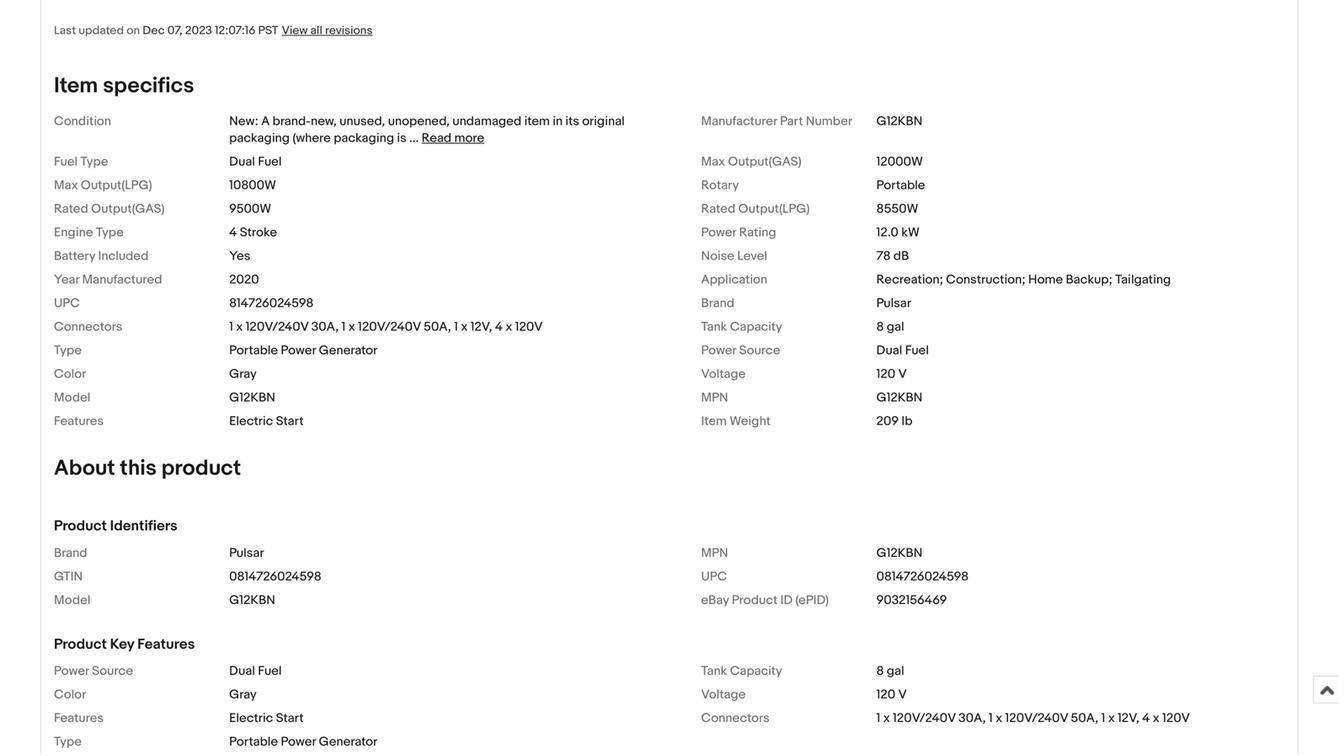 Task type: locate. For each thing, give the bounding box(es) containing it.
2 120 from the top
[[877, 687, 896, 702]]

2 model from the top
[[54, 593, 90, 608]]

2 start from the top
[[276, 711, 304, 726]]

1 horizontal spatial 1 x 120v/240v 30a, 1 x 120v/240v 50a, 1 x 12v, 4 x 120v
[[877, 711, 1191, 726]]

1 0814726024598 from the left
[[229, 569, 322, 584]]

0 horizontal spatial max
[[54, 178, 78, 193]]

tank capacity
[[701, 319, 783, 335], [701, 664, 783, 679]]

model up about on the left
[[54, 390, 90, 405]]

120
[[877, 367, 896, 382], [877, 687, 896, 702]]

1 vertical spatial 120 v
[[877, 687, 907, 702]]

source
[[739, 343, 781, 358], [92, 664, 133, 679]]

1 vertical spatial source
[[92, 664, 133, 679]]

0 horizontal spatial upc
[[54, 296, 80, 311]]

1 horizontal spatial output(lpg)
[[739, 202, 810, 217]]

product identifiers
[[54, 517, 178, 535]]

1 vertical spatial gray
[[229, 687, 257, 702]]

max for max output(gas)
[[701, 154, 725, 170]]

2 vertical spatial portable
[[229, 734, 278, 750]]

1 horizontal spatial packaging
[[334, 131, 394, 146]]

0 vertical spatial dual
[[229, 154, 255, 170]]

output(lpg) up rated output(gas)
[[81, 178, 152, 193]]

2 portable power generator from the top
[[229, 734, 378, 750]]

1 8 gal from the top
[[877, 319, 905, 335]]

v
[[899, 367, 907, 382], [899, 687, 907, 702]]

1 horizontal spatial item
[[701, 414, 727, 429]]

engine
[[54, 225, 93, 240]]

condition
[[54, 114, 111, 129]]

capacity down application
[[730, 319, 783, 335]]

8 down 9032156469
[[877, 664, 884, 679]]

0 horizontal spatial source
[[92, 664, 133, 679]]

1 vertical spatial 1 x 120v/240v 30a, 1 x 120v/240v 50a, 1 x 12v, 4 x 120v
[[877, 711, 1191, 726]]

0 vertical spatial capacity
[[730, 319, 783, 335]]

78
[[877, 249, 891, 264]]

output(lpg) for max output(lpg)
[[81, 178, 152, 193]]

1 vertical spatial 50a,
[[1071, 711, 1099, 726]]

power source up 'item weight' at the bottom
[[701, 343, 781, 358]]

output(gas) down max output(lpg)
[[91, 202, 165, 217]]

1 v from the top
[[899, 367, 907, 382]]

1 tank from the top
[[701, 319, 728, 335]]

output(lpg) up rating
[[739, 202, 810, 217]]

1 start from the top
[[276, 414, 304, 429]]

tank
[[701, 319, 728, 335], [701, 664, 728, 679]]

1 vertical spatial gal
[[887, 664, 905, 679]]

2 8 gal from the top
[[877, 664, 905, 679]]

all
[[310, 24, 323, 38]]

0 horizontal spatial power source
[[54, 664, 133, 679]]

1 horizontal spatial 12v,
[[1118, 711, 1140, 726]]

2 color from the top
[[54, 687, 86, 702]]

2 vertical spatial product
[[54, 636, 107, 653]]

1 horizontal spatial rated
[[701, 202, 736, 217]]

1 portable power generator from the top
[[229, 343, 378, 358]]

home
[[1029, 272, 1064, 287]]

1 horizontal spatial 50a,
[[1071, 711, 1099, 726]]

upc for 0814726024598
[[701, 569, 727, 584]]

gal for dual fuel
[[887, 664, 905, 679]]

gray
[[229, 367, 257, 382], [229, 687, 257, 702]]

upc
[[54, 296, 80, 311], [701, 569, 727, 584]]

1 horizontal spatial 0814726024598
[[877, 569, 969, 584]]

0 vertical spatial product
[[54, 517, 107, 535]]

12.0
[[877, 225, 899, 240]]

1 vertical spatial max
[[54, 178, 78, 193]]

0 vertical spatial portable
[[877, 178, 926, 193]]

model
[[54, 390, 90, 405], [54, 593, 90, 608]]

source up weight
[[739, 343, 781, 358]]

number
[[806, 114, 853, 129]]

0 vertical spatial mpn
[[701, 390, 728, 405]]

max for max output(lpg)
[[54, 178, 78, 193]]

mpn for g12kbn
[[701, 390, 728, 405]]

mpn up 'item weight' at the bottom
[[701, 390, 728, 405]]

2 vertical spatial 4
[[1143, 711, 1151, 726]]

level
[[738, 249, 768, 264]]

0 horizontal spatial output(gas)
[[91, 202, 165, 217]]

4
[[229, 225, 237, 240], [495, 319, 503, 335], [1143, 711, 1151, 726]]

1 vertical spatial generator
[[319, 734, 378, 750]]

electric
[[229, 414, 273, 429], [229, 711, 273, 726]]

power source
[[701, 343, 781, 358], [54, 664, 133, 679]]

upc down 'year'
[[54, 296, 80, 311]]

pst
[[258, 24, 278, 38]]

1 vertical spatial electric
[[229, 711, 273, 726]]

8 gal down recreation;
[[877, 319, 905, 335]]

included
[[98, 249, 149, 264]]

1 120 from the top
[[877, 367, 896, 382]]

2 0814726024598 from the left
[[877, 569, 969, 584]]

max output(gas)
[[701, 154, 802, 170]]

capacity down ebay product id (epid)
[[730, 664, 783, 679]]

source down the key
[[92, 664, 133, 679]]

1 horizontal spatial output(gas)
[[728, 154, 802, 170]]

0 vertical spatial v
[[899, 367, 907, 382]]

8 for 1 x 120v/240v 30a, 1 x 120v/240v 50a, 1 x 12v, 4 x 120v
[[877, 319, 884, 335]]

0 horizontal spatial brand
[[54, 545, 87, 561]]

1 vertical spatial output(gas)
[[91, 202, 165, 217]]

lb
[[902, 414, 913, 429]]

0 vertical spatial pulsar
[[877, 296, 912, 311]]

120 v
[[877, 367, 907, 382], [877, 687, 907, 702]]

item for item specifics
[[54, 73, 98, 99]]

0 vertical spatial start
[[276, 414, 304, 429]]

0 vertical spatial dual fuel
[[229, 154, 282, 170]]

0 vertical spatial portable power generator
[[229, 343, 378, 358]]

upc for 814726024598
[[54, 296, 80, 311]]

1 vertical spatial 30a,
[[959, 711, 986, 726]]

1 8 from the top
[[877, 319, 884, 335]]

electric for connectors
[[229, 711, 273, 726]]

a
[[261, 114, 270, 129]]

8 down recreation;
[[877, 319, 884, 335]]

2 electric start from the top
[[229, 711, 304, 726]]

tank down application
[[701, 319, 728, 335]]

0 horizontal spatial 50a,
[[424, 319, 451, 335]]

2 tank from the top
[[701, 664, 728, 679]]

1 horizontal spatial source
[[739, 343, 781, 358]]

0 vertical spatial voltage
[[701, 367, 746, 382]]

this
[[120, 456, 157, 482]]

0 vertical spatial item
[[54, 73, 98, 99]]

view all revisions link
[[278, 23, 373, 38]]

1 electric from the top
[[229, 414, 273, 429]]

output(lpg) for rated output(lpg)
[[739, 202, 810, 217]]

1 gal from the top
[[887, 319, 905, 335]]

1 horizontal spatial power source
[[701, 343, 781, 358]]

0 vertical spatial output(lpg)
[[81, 178, 152, 193]]

0 vertical spatial max
[[701, 154, 725, 170]]

model down gtin
[[54, 593, 90, 608]]

g12kbn for model
[[877, 390, 923, 405]]

2 rated from the left
[[701, 202, 736, 217]]

1 horizontal spatial brand
[[701, 296, 735, 311]]

2 gal from the top
[[887, 664, 905, 679]]

electric start
[[229, 414, 304, 429], [229, 711, 304, 726]]

1 mpn from the top
[[701, 390, 728, 405]]

product for product key features
[[54, 636, 107, 653]]

2 generator from the top
[[319, 734, 378, 750]]

capacity for dual fuel
[[730, 664, 783, 679]]

upc up ebay
[[701, 569, 727, 584]]

1 horizontal spatial max
[[701, 154, 725, 170]]

0 vertical spatial electric start
[[229, 414, 304, 429]]

stroke
[[240, 225, 277, 240]]

item
[[525, 114, 550, 129]]

new,
[[311, 114, 337, 129]]

packaging down unused,
[[334, 131, 394, 146]]

max up rotary
[[701, 154, 725, 170]]

max
[[701, 154, 725, 170], [54, 178, 78, 193]]

power rating
[[701, 225, 777, 240]]

0 horizontal spatial 12v,
[[471, 319, 492, 335]]

on
[[127, 24, 140, 38]]

capacity for 1 x 120v/240v 30a, 1 x 120v/240v 50a, 1 x 12v, 4 x 120v
[[730, 319, 783, 335]]

2 capacity from the top
[[730, 664, 783, 679]]

mpn for pulsar
[[701, 545, 728, 561]]

x
[[236, 319, 243, 335], [349, 319, 355, 335], [461, 319, 468, 335], [506, 319, 513, 335], [884, 711, 890, 726], [996, 711, 1003, 726], [1109, 711, 1115, 726], [1153, 711, 1160, 726]]

ebay
[[701, 593, 729, 608]]

tank capacity down ebay product id (epid)
[[701, 664, 783, 679]]

2 8 from the top
[[877, 664, 884, 679]]

kw
[[902, 225, 920, 240]]

item left weight
[[701, 414, 727, 429]]

brand down application
[[701, 296, 735, 311]]

1 tank capacity from the top
[[701, 319, 783, 335]]

1 vertical spatial tank capacity
[[701, 664, 783, 679]]

0 horizontal spatial 0814726024598
[[229, 569, 322, 584]]

brand-
[[273, 114, 311, 129]]

12v,
[[471, 319, 492, 335], [1118, 711, 1140, 726]]

max down fuel type
[[54, 178, 78, 193]]

1
[[229, 319, 233, 335], [342, 319, 346, 335], [454, 319, 458, 335], [877, 711, 881, 726], [989, 711, 993, 726], [1102, 711, 1106, 726]]

2 tank capacity from the top
[[701, 664, 783, 679]]

8 gal down 9032156469
[[877, 664, 905, 679]]

2 mpn from the top
[[701, 545, 728, 561]]

noise level
[[701, 249, 768, 264]]

120v/240v
[[246, 319, 309, 335], [358, 319, 421, 335], [893, 711, 956, 726], [1006, 711, 1069, 726]]

0814726024598 for gtin
[[229, 569, 322, 584]]

mpn
[[701, 390, 728, 405], [701, 545, 728, 561]]

8 for dual fuel
[[877, 664, 884, 679]]

2 electric from the top
[[229, 711, 273, 726]]

noise
[[701, 249, 735, 264]]

specifics
[[103, 73, 194, 99]]

0814726024598
[[229, 569, 322, 584], [877, 569, 969, 584]]

0 vertical spatial generator
[[319, 343, 378, 358]]

packaging down a
[[229, 131, 290, 146]]

0 horizontal spatial 120v
[[515, 319, 543, 335]]

1 vertical spatial color
[[54, 687, 86, 702]]

120v
[[515, 319, 543, 335], [1163, 711, 1191, 726]]

1 model from the top
[[54, 390, 90, 405]]

1 vertical spatial 4
[[495, 319, 503, 335]]

1 vertical spatial 120
[[877, 687, 896, 702]]

2 vertical spatial features
[[54, 711, 104, 726]]

tank capacity down application
[[701, 319, 783, 335]]

0 vertical spatial output(gas)
[[728, 154, 802, 170]]

gal down 9032156469
[[887, 664, 905, 679]]

1 horizontal spatial 120v
[[1163, 711, 1191, 726]]

rating
[[739, 225, 777, 240]]

features
[[54, 414, 104, 429], [137, 636, 195, 653], [54, 711, 104, 726]]

fuel
[[54, 154, 78, 170], [258, 154, 282, 170], [906, 343, 929, 358], [258, 664, 282, 679]]

0 vertical spatial power source
[[701, 343, 781, 358]]

1 horizontal spatial upc
[[701, 569, 727, 584]]

1 vertical spatial portable power generator
[[229, 734, 378, 750]]

1 vertical spatial output(lpg)
[[739, 202, 810, 217]]

item up condition
[[54, 73, 98, 99]]

product up gtin
[[54, 517, 107, 535]]

1 electric start from the top
[[229, 414, 304, 429]]

unopened,
[[388, 114, 450, 129]]

8
[[877, 319, 884, 335], [877, 664, 884, 679]]

8 gal for dual fuel
[[877, 664, 905, 679]]

0 vertical spatial connectors
[[54, 319, 122, 335]]

rated for rated output(gas)
[[54, 202, 88, 217]]

0 vertical spatial electric
[[229, 414, 273, 429]]

0 vertical spatial model
[[54, 390, 90, 405]]

1 vertical spatial power source
[[54, 664, 133, 679]]

rated up the engine
[[54, 202, 88, 217]]

0 horizontal spatial 4
[[229, 225, 237, 240]]

gal for 1 x 120v/240v 30a, 1 x 120v/240v 50a, 1 x 12v, 4 x 120v
[[887, 319, 905, 335]]

1 vertical spatial 120v
[[1163, 711, 1191, 726]]

product left id
[[732, 593, 778, 608]]

0 horizontal spatial packaging
[[229, 131, 290, 146]]

2 packaging from the left
[[334, 131, 394, 146]]

mpn up ebay
[[701, 545, 728, 561]]

rated output(lpg)
[[701, 202, 810, 217]]

item for item weight
[[701, 414, 727, 429]]

g12kbn for condition
[[877, 114, 923, 129]]

209 lb
[[877, 414, 913, 429]]

is
[[397, 131, 407, 146]]

item
[[54, 73, 98, 99], [701, 414, 727, 429]]

tank down ebay
[[701, 664, 728, 679]]

rated for rated output(lpg)
[[701, 202, 736, 217]]

0 vertical spatial 8
[[877, 319, 884, 335]]

1 x 120v/240v 30a, 1 x 120v/240v 50a, 1 x 12v, 4 x 120v
[[229, 319, 543, 335], [877, 711, 1191, 726]]

2 vertical spatial dual fuel
[[229, 664, 282, 679]]

model for ebay product id (epid)
[[54, 593, 90, 608]]

0 vertical spatial tank
[[701, 319, 728, 335]]

1 vertical spatial capacity
[[730, 664, 783, 679]]

1 horizontal spatial 4
[[495, 319, 503, 335]]

output(gas) down manufacturer part number
[[728, 154, 802, 170]]

2 vertical spatial dual
[[229, 664, 255, 679]]

output(lpg)
[[81, 178, 152, 193], [739, 202, 810, 217]]

voltage
[[701, 367, 746, 382], [701, 687, 746, 702]]

portable power generator
[[229, 343, 378, 358], [229, 734, 378, 750]]

1 gray from the top
[[229, 367, 257, 382]]

power
[[701, 225, 737, 240], [281, 343, 316, 358], [701, 343, 737, 358], [54, 664, 89, 679], [281, 734, 316, 750]]

brand up gtin
[[54, 545, 87, 561]]

1 vertical spatial item
[[701, 414, 727, 429]]

rated down rotary
[[701, 202, 736, 217]]

0 vertical spatial features
[[54, 414, 104, 429]]

1 vertical spatial start
[[276, 711, 304, 726]]

type
[[80, 154, 108, 170], [96, 225, 124, 240], [54, 343, 82, 358], [54, 734, 82, 750]]

tank for 1 x 120v/240v 30a, 1 x 120v/240v 50a, 1 x 12v, 4 x 120v
[[701, 319, 728, 335]]

gal down recreation;
[[887, 319, 905, 335]]

1 horizontal spatial pulsar
[[877, 296, 912, 311]]

brand
[[701, 296, 735, 311], [54, 545, 87, 561]]

power source down the key
[[54, 664, 133, 679]]

recreation;
[[877, 272, 944, 287]]

78 db
[[877, 249, 909, 264]]

1 vertical spatial 8
[[877, 664, 884, 679]]

50a,
[[424, 319, 451, 335], [1071, 711, 1099, 726]]

0 vertical spatial 8 gal
[[877, 319, 905, 335]]

dec
[[143, 24, 165, 38]]

1 vertical spatial mpn
[[701, 545, 728, 561]]

0 horizontal spatial rated
[[54, 202, 88, 217]]

0 vertical spatial tank capacity
[[701, 319, 783, 335]]

0 horizontal spatial output(lpg)
[[81, 178, 152, 193]]

1 vertical spatial model
[[54, 593, 90, 608]]

product left the key
[[54, 636, 107, 653]]

1 rated from the left
[[54, 202, 88, 217]]

1 capacity from the top
[[730, 319, 783, 335]]

year
[[54, 272, 79, 287]]

id
[[781, 593, 793, 608]]



Task type: vqa. For each thing, say whether or not it's contained in the screenshot.


Task type: describe. For each thing, give the bounding box(es) containing it.
product for product identifiers
[[54, 517, 107, 535]]

new: a brand-new, unused, unopened, undamaged item in its original packaging (where packaging is ...
[[229, 114, 625, 146]]

1 vertical spatial features
[[137, 636, 195, 653]]

dual for tank capacity
[[229, 664, 255, 679]]

yes
[[229, 249, 251, 264]]

read more
[[422, 131, 485, 146]]

start for connectors
[[276, 711, 304, 726]]

max output(lpg)
[[54, 178, 152, 193]]

tank for dual fuel
[[701, 664, 728, 679]]

manufactured
[[82, 272, 162, 287]]

4 stroke
[[229, 225, 277, 240]]

1 vertical spatial portable
[[229, 343, 278, 358]]

in
[[553, 114, 563, 129]]

2 120 v from the top
[[877, 687, 907, 702]]

g12kbn for brand
[[877, 545, 923, 561]]

0 vertical spatial 50a,
[[424, 319, 451, 335]]

read more button
[[422, 131, 485, 146]]

dual fuel for tank capacity
[[229, 664, 282, 679]]

1 vertical spatial brand
[[54, 545, 87, 561]]

(epid)
[[796, 593, 829, 608]]

rotary
[[701, 178, 739, 193]]

0 vertical spatial 4
[[229, 225, 237, 240]]

item weight
[[701, 414, 771, 429]]

unused,
[[340, 114, 385, 129]]

0 horizontal spatial pulsar
[[229, 545, 264, 561]]

battery
[[54, 249, 95, 264]]

its
[[566, 114, 580, 129]]

electric start for item weight
[[229, 414, 304, 429]]

read
[[422, 131, 452, 146]]

product key features
[[54, 636, 195, 653]]

item specifics
[[54, 73, 194, 99]]

tank capacity for dual fuel
[[701, 664, 783, 679]]

application
[[701, 272, 768, 287]]

engine type
[[54, 225, 124, 240]]

gtin
[[54, 569, 83, 584]]

(where
[[293, 131, 331, 146]]

db
[[894, 249, 909, 264]]

model for mpn
[[54, 390, 90, 405]]

tailgating
[[1116, 272, 1171, 287]]

electric for item weight
[[229, 414, 273, 429]]

0 vertical spatial 30a,
[[311, 319, 339, 335]]

8550w
[[877, 202, 919, 217]]

1 vertical spatial connectors
[[701, 711, 770, 726]]

2 gray from the top
[[229, 687, 257, 702]]

12:07:16
[[215, 24, 256, 38]]

1 vertical spatial 12v,
[[1118, 711, 1140, 726]]

...
[[409, 131, 419, 146]]

about this product
[[54, 456, 241, 482]]

last
[[54, 24, 76, 38]]

updated
[[79, 24, 124, 38]]

0 horizontal spatial 1 x 120v/240v 30a, 1 x 120v/240v 50a, 1 x 12v, 4 x 120v
[[229, 319, 543, 335]]

12000w
[[877, 154, 923, 170]]

dual for max output(gas)
[[229, 154, 255, 170]]

fuel type
[[54, 154, 108, 170]]

more
[[455, 131, 485, 146]]

key
[[110, 636, 134, 653]]

last updated on dec 07, 2023 12:07:16 pst view all revisions
[[54, 24, 373, 38]]

1 color from the top
[[54, 367, 86, 382]]

rated output(gas)
[[54, 202, 165, 217]]

1 vertical spatial dual
[[877, 343, 903, 358]]

output(gas) for rated output(gas)
[[91, 202, 165, 217]]

0814726024598 for upc
[[877, 569, 969, 584]]

start for item weight
[[276, 414, 304, 429]]

2023
[[185, 24, 212, 38]]

2 voltage from the top
[[701, 687, 746, 702]]

9032156469
[[877, 593, 947, 608]]

0 vertical spatial 120v
[[515, 319, 543, 335]]

original
[[582, 114, 625, 129]]

new:
[[229, 114, 258, 129]]

tank capacity for 1 x 120v/240v 30a, 1 x 120v/240v 50a, 1 x 12v, 4 x 120v
[[701, 319, 783, 335]]

product
[[161, 456, 241, 482]]

view
[[282, 24, 308, 38]]

209
[[877, 414, 899, 429]]

1 generator from the top
[[319, 343, 378, 358]]

1 horizontal spatial 30a,
[[959, 711, 986, 726]]

electric start for connectors
[[229, 711, 304, 726]]

backup;
[[1066, 272, 1113, 287]]

8 gal for 1 x 120v/240v 30a, 1 x 120v/240v 50a, 1 x 12v, 4 x 120v
[[877, 319, 905, 335]]

ebay product id (epid)
[[701, 593, 829, 608]]

1 vertical spatial dual fuel
[[877, 343, 929, 358]]

output(gas) for max output(gas)
[[728, 154, 802, 170]]

1 voltage from the top
[[701, 367, 746, 382]]

revisions
[[325, 24, 373, 38]]

9500w
[[229, 202, 271, 217]]

0 horizontal spatial connectors
[[54, 319, 122, 335]]

1 packaging from the left
[[229, 131, 290, 146]]

0 vertical spatial brand
[[701, 296, 735, 311]]

07,
[[167, 24, 182, 38]]

identifiers
[[110, 517, 178, 535]]

battery included
[[54, 249, 149, 264]]

undamaged
[[453, 114, 522, 129]]

about
[[54, 456, 115, 482]]

1 120 v from the top
[[877, 367, 907, 382]]

manufacturer part number
[[701, 114, 853, 129]]

10800w
[[229, 178, 276, 193]]

weight
[[730, 414, 771, 429]]

features for item weight
[[54, 414, 104, 429]]

part
[[780, 114, 803, 129]]

2 v from the top
[[899, 687, 907, 702]]

2020
[[229, 272, 259, 287]]

recreation; construction; home backup; tailgating
[[877, 272, 1171, 287]]

1 vertical spatial product
[[732, 593, 778, 608]]

dual fuel for max output(gas)
[[229, 154, 282, 170]]

manufacturer
[[701, 114, 777, 129]]

features for connectors
[[54, 711, 104, 726]]

814726024598
[[229, 296, 314, 311]]

year manufactured
[[54, 272, 162, 287]]

construction;
[[946, 272, 1026, 287]]

12.0 kw
[[877, 225, 920, 240]]



